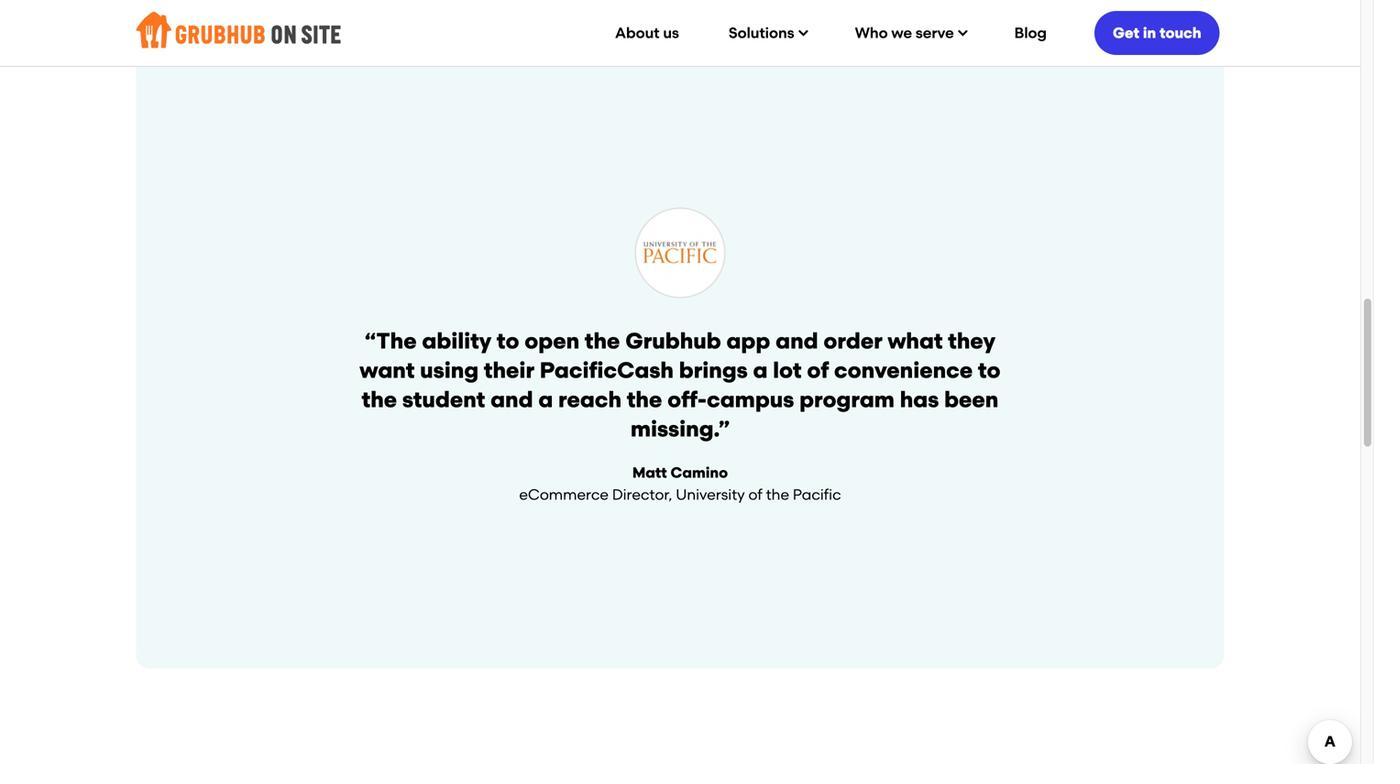 Task type: locate. For each thing, give the bounding box(es) containing it.
of right university
[[749, 487, 763, 504]]

the
[[585, 328, 620, 355], [362, 387, 397, 413], [627, 387, 662, 413], [766, 487, 790, 504]]

pacific
[[793, 487, 842, 504]]

get in touch link
[[1095, 8, 1220, 58]]

and
[[776, 328, 819, 355], [491, 387, 533, 413]]

1 vertical spatial to
[[979, 357, 1001, 384]]

to down they
[[979, 357, 1001, 384]]

brings
[[679, 357, 748, 384]]

1 vertical spatial of
[[749, 487, 763, 504]]

reach
[[559, 387, 622, 413]]

1 horizontal spatial a
[[753, 357, 768, 384]]

student
[[403, 387, 485, 413]]

0 horizontal spatial a
[[539, 387, 553, 413]]

to
[[497, 328, 520, 355], [979, 357, 1001, 384]]

about us
[[615, 24, 679, 42]]

get
[[1113, 24, 1140, 42]]

app
[[727, 328, 771, 355]]

open
[[525, 328, 580, 355]]

solutions
[[729, 24, 795, 42]]

in
[[1143, 24, 1157, 42]]

1 horizontal spatial of
[[807, 357, 829, 384]]

who we serve link
[[835, 11, 986, 55]]

missing."
[[631, 416, 730, 443]]

matt
[[633, 465, 667, 482]]

order
[[824, 328, 883, 355]]

of inside matt camino ecommerce director, university of the pacific
[[749, 487, 763, 504]]

ecommerce
[[519, 487, 609, 504]]

0 vertical spatial of
[[807, 357, 829, 384]]

and down their at the left of the page
[[491, 387, 533, 413]]

what
[[888, 328, 943, 355]]

university of the pacific image
[[635, 207, 726, 299]]

they
[[949, 328, 996, 355]]

a left 'reach'
[[539, 387, 553, 413]]

serve
[[916, 24, 954, 42]]

has
[[900, 387, 939, 413]]

the inside matt camino ecommerce director, university of the pacific
[[766, 487, 790, 504]]

ability
[[422, 328, 492, 355]]

camino
[[671, 465, 728, 482]]

director,
[[612, 487, 673, 504]]

us
[[663, 24, 679, 42]]

to up their at the left of the page
[[497, 328, 520, 355]]

and up lot
[[776, 328, 819, 355]]

0 vertical spatial and
[[776, 328, 819, 355]]

0 horizontal spatial of
[[749, 487, 763, 504]]

a left lot
[[753, 357, 768, 384]]

1 horizontal spatial and
[[776, 328, 819, 355]]

been
[[945, 387, 999, 413]]

0 horizontal spatial and
[[491, 387, 533, 413]]

the left pacific
[[766, 487, 790, 504]]

1 horizontal spatial to
[[979, 357, 1001, 384]]

0 horizontal spatial to
[[497, 328, 520, 355]]

1 vertical spatial a
[[539, 387, 553, 413]]

of right lot
[[807, 357, 829, 384]]

a
[[753, 357, 768, 384], [539, 387, 553, 413]]

get in touch
[[1113, 24, 1202, 42]]

about us link
[[595, 11, 700, 55]]

matt camino ecommerce director, university of the pacific
[[519, 465, 842, 504]]

of
[[807, 357, 829, 384], [749, 487, 763, 504]]



Task type: describe. For each thing, give the bounding box(es) containing it.
touch
[[1160, 24, 1202, 42]]

about
[[615, 24, 660, 42]]

who
[[855, 24, 888, 42]]

blog link
[[995, 11, 1068, 55]]

off-
[[668, 387, 707, 413]]

the up pacificcash
[[585, 328, 620, 355]]

who we serve
[[855, 24, 954, 42]]

grubhub onsite logo image
[[136, 7, 341, 53]]

1 vertical spatial and
[[491, 387, 533, 413]]

want
[[360, 357, 415, 384]]

university
[[676, 487, 745, 504]]

pacificcash
[[540, 357, 674, 384]]

"the
[[365, 328, 417, 355]]

the down the want
[[362, 387, 397, 413]]

of inside "the ability to open the grubhub app and order what they want using their pacificcash brings a lot of convenience to the student and a reach the off-campus program has been missing."
[[807, 357, 829, 384]]

lot
[[773, 357, 802, 384]]

0 vertical spatial a
[[753, 357, 768, 384]]

0 vertical spatial to
[[497, 328, 520, 355]]

program
[[800, 387, 895, 413]]

solutions link
[[709, 11, 826, 55]]

grubhub
[[626, 328, 721, 355]]

convenience
[[835, 357, 973, 384]]

their
[[484, 357, 535, 384]]

using
[[420, 357, 479, 384]]

the left off-
[[627, 387, 662, 413]]

"the ability to open the grubhub app and order what they want using their pacificcash brings a lot of convenience to the student and a reach the off-campus program has been missing."
[[360, 328, 1001, 443]]

campus
[[707, 387, 795, 413]]

we
[[892, 24, 913, 42]]

blog
[[1015, 24, 1047, 42]]



Task type: vqa. For each thing, say whether or not it's contained in the screenshot.
the left And
yes



